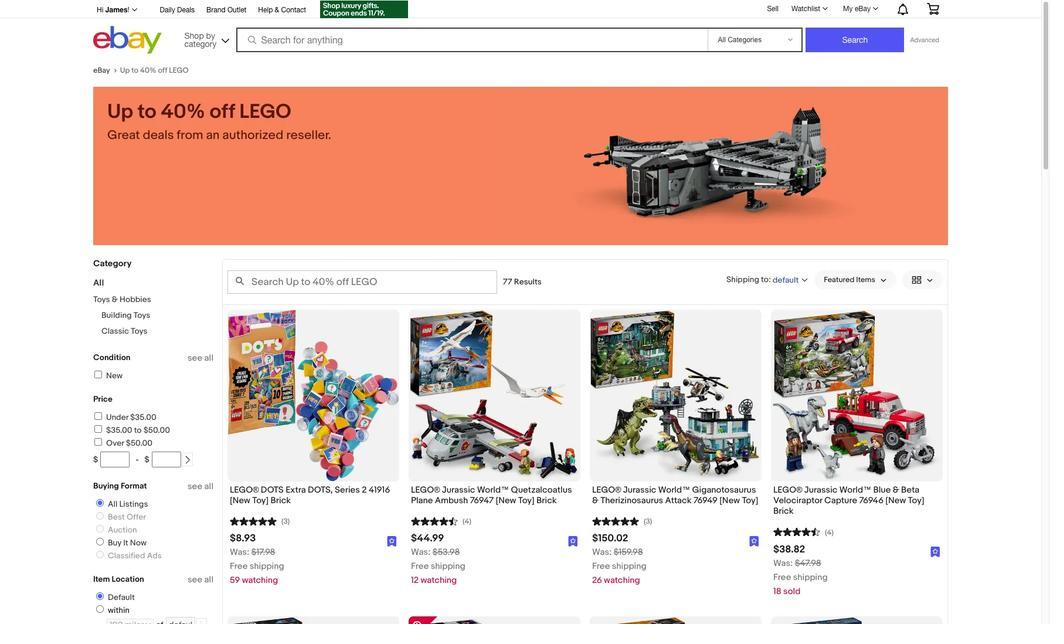 Task type: locate. For each thing, give the bounding box(es) containing it.
off
[[158, 66, 167, 75], [210, 100, 235, 124]]

40% up from on the left top of page
[[161, 100, 205, 124]]

[object undefined] image
[[387, 535, 397, 546], [568, 535, 578, 546], [387, 536, 397, 546], [568, 536, 578, 546], [931, 546, 941, 557]]

4.5 out of 5 stars image up $44.99
[[411, 515, 458, 526]]

lego® inside lego® jurassic world™ blue & beta velociraptor capture 76946 [new toy] brick
[[774, 484, 803, 496]]

& up building
[[112, 294, 118, 304]]

1 horizontal spatial ebay
[[855, 5, 871, 13]]

was: inside was: $17.98 free shipping 59 watching
[[230, 547, 249, 558]]

new
[[106, 371, 123, 381]]

jurassic
[[442, 484, 475, 496], [623, 484, 657, 496], [805, 484, 838, 496]]

& inside lego® jurassic world™ giganotosaurus & therizinosaurus attack 76949 [new toy]
[[592, 495, 599, 506]]

watching right 59
[[242, 575, 278, 586]]

was: inside was: $53.98 free shipping 12 watching
[[411, 547, 431, 558]]

$47.98
[[795, 558, 822, 569]]

1 vertical spatial see all button
[[188, 481, 213, 492]]

2 jurassic from the left
[[623, 484, 657, 496]]

shipping down $159.98
[[612, 561, 647, 572]]

1 all from the top
[[204, 353, 213, 364]]

$17.98
[[251, 547, 275, 558]]

0 vertical spatial all
[[204, 353, 213, 364]]

2 vertical spatial see
[[188, 574, 202, 585]]

lego® dots extra dots, series 2 41916 [new toy] brick image
[[228, 310, 399, 482]]

0 horizontal spatial (4)
[[463, 517, 471, 526]]

(4)
[[463, 517, 471, 526], [825, 528, 834, 537]]

1 vertical spatial off
[[210, 100, 235, 124]]

2 [new from the left
[[496, 495, 516, 506]]

0 horizontal spatial watching
[[242, 575, 278, 586]]

3 see all button from the top
[[188, 574, 213, 585]]

lego down category
[[169, 66, 189, 75]]

(4) link up $38.82
[[774, 526, 834, 537]]

$150.02
[[592, 533, 628, 545]]

jurassic for $150.02
[[623, 484, 657, 496]]

classic toys link
[[101, 326, 148, 336]]

was: inside was: $47.98 free shipping 18 sold
[[774, 558, 793, 569]]

5 out of 5 stars image for $150.02
[[592, 515, 639, 526]]

(3) link up $150.02 at the bottom right of the page
[[592, 515, 652, 526]]

off for up to 40% off lego
[[158, 66, 167, 75]]

1 horizontal spatial lego
[[239, 100, 291, 124]]

New checkbox
[[94, 371, 102, 378]]

1 jurassic from the left
[[442, 484, 475, 496]]

default link
[[91, 592, 137, 602]]

jurassic left attack
[[623, 484, 657, 496]]

0 horizontal spatial ebay
[[93, 66, 110, 75]]

4 toy] from the left
[[908, 495, 925, 506]]

free inside was: $17.98 free shipping 59 watching
[[230, 561, 248, 572]]

lego® dots extra dots, series 2 41916 [new toy] brick link
[[230, 484, 397, 509]]

$ for maximum value text field
[[145, 455, 149, 465]]

my ebay link
[[837, 2, 884, 16]]

ebay inside the my ebay link
[[855, 5, 871, 13]]

[new right 76947
[[496, 495, 516, 506]]

contact
[[281, 6, 306, 14]]

within radio
[[96, 605, 104, 613]]

$ right -
[[145, 455, 149, 465]]

(3) link up $8.93
[[230, 515, 290, 526]]

$38.82
[[774, 543, 805, 555]]

3 [new from the left
[[720, 495, 740, 506]]

& right help
[[275, 6, 279, 14]]

1 see from the top
[[188, 353, 202, 364]]

to down under $35.00
[[134, 425, 142, 435]]

toy] right blue
[[908, 495, 925, 506]]

1 vertical spatial lego
[[239, 100, 291, 124]]

free up 12
[[411, 561, 429, 572]]

0 horizontal spatial jurassic
[[442, 484, 475, 496]]

offer
[[127, 512, 146, 522]]

& inside help & contact "link"
[[275, 6, 279, 14]]

(4) down capture
[[825, 528, 834, 537]]

2 vertical spatial see all
[[188, 574, 213, 585]]

was: down $8.93
[[230, 547, 249, 558]]

lego®
[[230, 484, 259, 496], [411, 484, 440, 496], [592, 484, 621, 496], [774, 484, 803, 496]]

results
[[514, 277, 542, 287]]

lego® jurassic world™ giganotosaurus & therizinosaurus attack 76949 [new toy] image
[[590, 310, 762, 482]]

4.5 out of 5 stars image
[[411, 515, 458, 526], [774, 526, 821, 537]]

shop by category button
[[179, 26, 232, 51]]

[new right 76949
[[720, 495, 740, 506]]

world™ inside lego® jurassic world™ giganotosaurus & therizinosaurus attack 76949 [new toy]
[[659, 484, 690, 496]]

4 [new from the left
[[886, 495, 906, 506]]

0 vertical spatial see all
[[188, 353, 213, 364]]

1 vertical spatial all
[[108, 499, 118, 509]]

2 horizontal spatial world™
[[840, 484, 872, 496]]

account navigation
[[90, 0, 948, 20]]

Over $50.00 checkbox
[[94, 438, 102, 446]]

lego® marvel super heroes spider-man miles morales figure 76225 [new toy] bric image
[[409, 618, 581, 624]]

[object undefined] image
[[750, 535, 760, 546], [750, 536, 760, 546], [931, 546, 941, 557]]

watching right 26
[[604, 575, 640, 586]]

jurassic left 76946 in the bottom of the page
[[805, 484, 838, 496]]

jurassic right plane
[[442, 484, 475, 496]]

toy] right 76947
[[518, 495, 535, 506]]

76949
[[694, 495, 718, 506]]

shipping down $17.98
[[250, 561, 284, 572]]

$35.00 up $35.00 to $50.00
[[130, 412, 156, 422]]

0 vertical spatial (4)
[[463, 517, 471, 526]]

0 vertical spatial up
[[120, 66, 130, 75]]

lego up authorized
[[239, 100, 291, 124]]

lego inside up to 40% off lego great deals from an authorized reseller.
[[239, 100, 291, 124]]

3 lego® from the left
[[592, 484, 621, 496]]

watching inside was: $17.98 free shipping 59 watching
[[242, 575, 278, 586]]

lego® inside lego® jurassic world™ giganotosaurus & therizinosaurus attack 76949 [new toy]
[[592, 484, 621, 496]]

3 all from the top
[[204, 574, 213, 585]]

jurassic inside lego® jurassic world™ giganotosaurus & therizinosaurus attack 76949 [new toy]
[[623, 484, 657, 496]]

2 $ from the left
[[145, 455, 149, 465]]

watching right 12
[[421, 575, 457, 586]]

brick inside lego® jurassic world™ blue & beta velociraptor capture 76946 [new toy] brick
[[774, 506, 794, 517]]

1 vertical spatial up
[[107, 100, 133, 124]]

building toys link
[[101, 310, 150, 320]]

to inside up to 40% off lego great deals from an authorized reseller.
[[138, 100, 156, 124]]

Enter your search keyword text field
[[228, 270, 497, 294]]

1 see all button from the top
[[188, 353, 213, 364]]

$ for minimum value text box
[[93, 455, 98, 465]]

lego for up to 40% off lego great deals from an authorized reseller.
[[239, 100, 291, 124]]

shipping inside was: $17.98 free shipping 59 watching
[[250, 561, 284, 572]]

1 horizontal spatial all
[[108, 499, 118, 509]]

shipping inside was: $47.98 free shipping 18 sold
[[793, 572, 828, 583]]

to left 'default'
[[761, 274, 769, 284]]

[new left "dots"
[[230, 495, 250, 506]]

was: for $150.02
[[592, 547, 612, 558]]

lego® left capture
[[774, 484, 803, 496]]

toys up building
[[93, 294, 110, 304]]

0 horizontal spatial 4.5 out of 5 stars image
[[411, 515, 458, 526]]

shipping for $44.99
[[431, 561, 466, 572]]

none submit inside the shop by category banner
[[806, 28, 905, 52]]

[new right 76946 in the bottom of the page
[[886, 495, 906, 506]]

all inside all toys & hobbies building toys classic toys
[[93, 277, 104, 289]]

1 vertical spatial $35.00
[[106, 425, 132, 435]]

lego® up $150.02 at the bottom right of the page
[[592, 484, 621, 496]]

see all
[[188, 353, 213, 364], [188, 481, 213, 492], [188, 574, 213, 585]]

40% inside up to 40% off lego great deals from an authorized reseller.
[[161, 100, 205, 124]]

see all button
[[188, 353, 213, 364], [188, 481, 213, 492], [188, 574, 213, 585]]

1 vertical spatial see
[[188, 481, 202, 492]]

3 toy] from the left
[[742, 495, 759, 506]]

all
[[93, 277, 104, 289], [108, 499, 118, 509]]

[new inside lego® dots extra dots, series 2 41916 [new toy] brick
[[230, 495, 250, 506]]

condition
[[93, 353, 131, 362]]

1 (3) link from the left
[[230, 515, 290, 526]]

1 horizontal spatial 5 out of 5 stars image
[[592, 515, 639, 526]]

1 [new from the left
[[230, 495, 250, 506]]

0 horizontal spatial 40%
[[140, 66, 156, 75]]

toys down hobbies
[[134, 310, 150, 320]]

was: inside was: $159.98 free shipping 26 watching
[[592, 547, 612, 558]]

2 (3) from the left
[[644, 517, 652, 526]]

2 horizontal spatial jurassic
[[805, 484, 838, 496]]

0 horizontal spatial $
[[93, 455, 98, 465]]

0 vertical spatial lego
[[169, 66, 189, 75]]

3 see from the top
[[188, 574, 202, 585]]

free up 59
[[230, 561, 248, 572]]

2 see all button from the top
[[188, 481, 213, 492]]

2 horizontal spatial brick
[[774, 506, 794, 517]]

$ down over $50.00 option
[[93, 455, 98, 465]]

40% right ebay link
[[140, 66, 156, 75]]

5 out of 5 stars image up $8.93
[[230, 515, 277, 526]]

lego® for $8.93
[[230, 484, 259, 496]]

shop by category
[[184, 31, 217, 48]]

0 horizontal spatial (3) link
[[230, 515, 290, 526]]

1 horizontal spatial (3)
[[644, 517, 652, 526]]

hi
[[97, 6, 103, 14]]

shop by category banner
[[90, 0, 948, 57]]

& right blue
[[893, 484, 900, 496]]

jurassic inside lego® jurassic world™ quetzalcoatlus plane ambush 76947 [new toy] brick
[[442, 484, 475, 496]]

all down 'category'
[[93, 277, 104, 289]]

get the coupon image
[[320, 1, 408, 18]]

0 vertical spatial all
[[93, 277, 104, 289]]

default text field
[[166, 617, 195, 624]]

shipping
[[250, 561, 284, 572], [431, 561, 466, 572], [612, 561, 647, 572], [793, 572, 828, 583]]

0 vertical spatial see
[[188, 353, 202, 364]]

toy] left extra
[[252, 495, 269, 506]]

2 world™ from the left
[[659, 484, 690, 496]]

toys down building toys link
[[131, 326, 148, 336]]

toy]
[[252, 495, 269, 506], [518, 495, 535, 506], [742, 495, 759, 506], [908, 495, 925, 506]]

to up deals
[[138, 100, 156, 124]]

toy] inside lego® jurassic world™ quetzalcoatlus plane ambush 76947 [new toy] brick
[[518, 495, 535, 506]]

capture
[[825, 495, 858, 506]]

to inside shipping to : default
[[761, 274, 769, 284]]

over $50.00 link
[[93, 438, 152, 448]]

(3) down therizinosaurus
[[644, 517, 652, 526]]

free up 26
[[592, 561, 610, 572]]

2 5 out of 5 stars image from the left
[[592, 515, 639, 526]]

$50.00 down $35.00 to $50.00
[[126, 438, 152, 448]]

3 watching from the left
[[604, 575, 640, 586]]

1 horizontal spatial $
[[145, 455, 149, 465]]

help & contact link
[[258, 4, 306, 17]]

(4) link up $44.99
[[411, 515, 471, 526]]

$
[[93, 455, 98, 465], [145, 455, 149, 465]]

40%
[[140, 66, 156, 75], [161, 100, 205, 124]]

(4) link
[[411, 515, 471, 526], [774, 526, 834, 537]]

free up 18
[[774, 572, 791, 583]]

shipping down $53.98
[[431, 561, 466, 572]]

3 world™ from the left
[[840, 484, 872, 496]]

brick inside lego® dots extra dots, series 2 41916 [new toy] brick
[[271, 495, 291, 506]]

buy
[[108, 538, 121, 548]]

2 lego® from the left
[[411, 484, 440, 496]]

0 horizontal spatial 5 out of 5 stars image
[[230, 515, 277, 526]]

1 vertical spatial ebay
[[93, 66, 110, 75]]

lego for up to 40% off lego
[[169, 66, 189, 75]]

0 horizontal spatial (3)
[[282, 517, 290, 526]]

lego® jurassic world™ blue & beta velociraptor capture 76946 [new toy] brick link
[[774, 484, 941, 520]]

76946
[[860, 495, 884, 506]]

2 vertical spatial all
[[204, 574, 213, 585]]

0 horizontal spatial lego
[[169, 66, 189, 75]]

1 horizontal spatial 4.5 out of 5 stars image
[[774, 526, 821, 537]]

$50.00 down under $35.00
[[143, 425, 170, 435]]

$35.00 down under
[[106, 425, 132, 435]]

was: $53.98 free shipping 12 watching
[[411, 547, 466, 586]]

free for $150.02
[[592, 561, 610, 572]]

(4) down 76947
[[463, 517, 471, 526]]

1 horizontal spatial off
[[210, 100, 235, 124]]

listings
[[119, 499, 148, 509]]

$53.98
[[433, 547, 460, 558]]

1 watching from the left
[[242, 575, 278, 586]]

1 vertical spatial all
[[204, 481, 213, 492]]

77 results
[[503, 277, 542, 287]]

free inside was: $159.98 free shipping 26 watching
[[592, 561, 610, 572]]

my
[[843, 5, 853, 13]]

watching inside was: $53.98 free shipping 12 watching
[[421, 575, 457, 586]]

[new
[[230, 495, 250, 506], [496, 495, 516, 506], [720, 495, 740, 506], [886, 495, 906, 506]]

2 watching from the left
[[421, 575, 457, 586]]

(3) for $150.02
[[644, 517, 652, 526]]

1 horizontal spatial world™
[[659, 484, 690, 496]]

featured items button
[[815, 270, 897, 289]]

default
[[773, 275, 799, 285]]

was:
[[230, 547, 249, 558], [411, 547, 431, 558], [592, 547, 612, 558], [774, 558, 793, 569]]

0 horizontal spatial brick
[[271, 495, 291, 506]]

all
[[204, 353, 213, 364], [204, 481, 213, 492], [204, 574, 213, 585]]

0 horizontal spatial off
[[158, 66, 167, 75]]

was: $47.98 free shipping 18 sold
[[774, 558, 828, 597]]

1 horizontal spatial jurassic
[[623, 484, 657, 496]]

up for up to 40% off lego
[[120, 66, 130, 75]]

within
[[108, 605, 130, 615]]

0 horizontal spatial all
[[93, 277, 104, 289]]

2 (3) link from the left
[[592, 515, 652, 526]]

1 vertical spatial 40%
[[161, 100, 205, 124]]

lego® right the '41916'
[[411, 484, 440, 496]]

world™ left blue
[[840, 484, 872, 496]]

0 vertical spatial 40%
[[140, 66, 156, 75]]

$50.00
[[143, 425, 170, 435], [126, 438, 152, 448]]

(4) link for $38.82
[[774, 526, 834, 537]]

1 horizontal spatial brick
[[537, 495, 557, 506]]

1 horizontal spatial 40%
[[161, 100, 205, 124]]

shipping inside was: $53.98 free shipping 12 watching
[[431, 561, 466, 572]]

1 vertical spatial see all
[[188, 481, 213, 492]]

off for up to 40% off lego great deals from an authorized reseller.
[[210, 100, 235, 124]]

under $35.00 link
[[93, 412, 156, 422]]

1 horizontal spatial watching
[[421, 575, 457, 586]]

lego® jurassic world™ quetzalcoatlus plane ambush 76947 [new toy] brick image
[[409, 310, 580, 482]]

None submit
[[806, 28, 905, 52]]

Buy It Now radio
[[96, 538, 104, 545]]

featured
[[824, 275, 855, 284]]

ebay right my
[[855, 5, 871, 13]]

was: down $38.82
[[774, 558, 793, 569]]

2 see all from the top
[[188, 481, 213, 492]]

1 horizontal spatial (4)
[[825, 528, 834, 537]]

[new inside lego® jurassic world™ blue & beta velociraptor capture 76946 [new toy] brick
[[886, 495, 906, 506]]

0 horizontal spatial world™
[[477, 484, 509, 496]]

free inside was: $53.98 free shipping 12 watching
[[411, 561, 429, 572]]

1 horizontal spatial (3) link
[[592, 515, 652, 526]]

off inside up to 40% off lego great deals from an authorized reseller.
[[210, 100, 235, 124]]

$35.00 to $50.00
[[106, 425, 170, 435]]

1 vertical spatial (4)
[[825, 528, 834, 537]]

classified ads link
[[91, 551, 164, 561]]

sold
[[784, 586, 801, 597]]

5 out of 5 stars image up $150.02 at the bottom right of the page
[[592, 515, 639, 526]]

toy] right 76949
[[742, 495, 759, 506]]

1 (3) from the left
[[282, 517, 290, 526]]

&
[[275, 6, 279, 14], [112, 294, 118, 304], [893, 484, 900, 496], [592, 495, 599, 506]]

daily deals link
[[160, 4, 195, 17]]

world™ left 76949
[[659, 484, 690, 496]]

giganotosaurus
[[692, 484, 756, 496]]

0 horizontal spatial (4) link
[[411, 515, 471, 526]]

see all for item location
[[188, 574, 213, 585]]

lego® inside lego® dots extra dots, series 2 41916 [new toy] brick
[[230, 484, 259, 496]]

3 jurassic from the left
[[805, 484, 838, 496]]

5 out of 5 stars image
[[230, 515, 277, 526], [592, 515, 639, 526]]

(3)
[[282, 517, 290, 526], [644, 517, 652, 526]]

my ebay
[[843, 5, 871, 13]]

was: down $44.99
[[411, 547, 431, 558]]

to right ebay link
[[131, 66, 138, 75]]

[object undefined] image for $44.99
[[568, 535, 578, 546]]

[new inside lego® jurassic world™ quetzalcoatlus plane ambush 76947 [new toy] brick
[[496, 495, 516, 506]]

3 see all from the top
[[188, 574, 213, 585]]

world™ inside lego® jurassic world™ quetzalcoatlus plane ambush 76947 [new toy] brick
[[477, 484, 509, 496]]

0 vertical spatial ebay
[[855, 5, 871, 13]]

2 see from the top
[[188, 481, 202, 492]]

2 toy] from the left
[[518, 495, 535, 506]]

to for up to 40% off lego
[[131, 66, 138, 75]]

format
[[121, 481, 147, 491]]

world™ for $44.99
[[477, 484, 509, 496]]

1 see all from the top
[[188, 353, 213, 364]]

2 vertical spatial see all button
[[188, 574, 213, 585]]

brick inside lego® jurassic world™ quetzalcoatlus plane ambush 76947 [new toy] brick
[[537, 495, 557, 506]]

all for buying format
[[204, 481, 213, 492]]

free for $38.82
[[774, 572, 791, 583]]

shipping inside was: $159.98 free shipping 26 watching
[[612, 561, 647, 572]]

shipping
[[727, 274, 760, 284]]

Minimum Value text field
[[100, 452, 130, 467]]

see for buying format
[[188, 481, 202, 492]]

all for item location
[[204, 574, 213, 585]]

brick
[[271, 495, 291, 506], [537, 495, 557, 506], [774, 506, 794, 517]]

all for all toys & hobbies building toys classic toys
[[93, 277, 104, 289]]

1 $ from the left
[[93, 455, 98, 465]]

lego® for $150.02
[[592, 484, 621, 496]]

1 toy] from the left
[[252, 495, 269, 506]]

free inside was: $47.98 free shipping 18 sold
[[774, 572, 791, 583]]

classified ads
[[108, 551, 162, 561]]

shipping down the $47.98
[[793, 572, 828, 583]]

1 lego® from the left
[[230, 484, 259, 496]]

Best Offer radio
[[96, 512, 104, 520]]

lego
[[169, 66, 189, 75], [239, 100, 291, 124]]

free for $44.99
[[411, 561, 429, 572]]

building
[[101, 310, 132, 320]]

all listings link
[[91, 499, 150, 509]]

0 vertical spatial off
[[158, 66, 167, 75]]

1 5 out of 5 stars image from the left
[[230, 515, 277, 526]]

dots,
[[308, 484, 333, 496]]

77
[[503, 277, 512, 287]]

4.5 out of 5 stars image up $38.82
[[774, 526, 821, 537]]

$8.93
[[230, 533, 256, 545]]

(3) down extra
[[282, 517, 290, 526]]

$159.98
[[614, 547, 643, 558]]

go image
[[198, 621, 206, 624]]

[object undefined] image for $38.82
[[931, 546, 941, 557]]

toys & hobbies link
[[93, 294, 151, 304]]

1 world™ from the left
[[477, 484, 509, 496]]

2 horizontal spatial watching
[[604, 575, 640, 586]]

4 lego® from the left
[[774, 484, 803, 496]]

brand outlet link
[[207, 4, 247, 17]]

world™ right ambush at the bottom left of the page
[[477, 484, 509, 496]]

2 all from the top
[[204, 481, 213, 492]]

extra
[[286, 484, 306, 496]]

all right all listings 'option'
[[108, 499, 118, 509]]

4.5 out of 5 stars image for $44.99
[[411, 515, 458, 526]]

see all button for condition
[[188, 353, 213, 364]]

(4) link for $44.99
[[411, 515, 471, 526]]

lego® left "dots"
[[230, 484, 259, 496]]

up inside up to 40% off lego great deals from an authorized reseller.
[[107, 100, 133, 124]]

jurassic inside lego® jurassic world™ blue & beta velociraptor capture 76946 [new toy] brick
[[805, 484, 838, 496]]

world™ inside lego® jurassic world™ blue & beta velociraptor capture 76946 [new toy] brick
[[840, 484, 872, 496]]

see
[[188, 353, 202, 364], [188, 481, 202, 492], [188, 574, 202, 585]]

lego® inside lego® jurassic world™ quetzalcoatlus plane ambush 76947 [new toy] brick
[[411, 484, 440, 496]]

lego® jurassic world™ giganotosaurus & therizinosaurus attack 76949 [new toy]
[[592, 484, 759, 506]]

(4) for $38.82
[[825, 528, 834, 537]]

1 horizontal spatial (4) link
[[774, 526, 834, 537]]

ebay left up to 40% off lego
[[93, 66, 110, 75]]

& left therizinosaurus
[[592, 495, 599, 506]]

0 vertical spatial see all button
[[188, 353, 213, 364]]

watching inside was: $159.98 free shipping 26 watching
[[604, 575, 640, 586]]

to for up to 40% off lego great deals from an authorized reseller.
[[138, 100, 156, 124]]

was: down $150.02 at the bottom right of the page
[[592, 547, 612, 558]]



Task type: vqa. For each thing, say whether or not it's contained in the screenshot.


Task type: describe. For each thing, give the bounding box(es) containing it.
james
[[105, 5, 128, 14]]

buy it now
[[108, 538, 147, 548]]

was: for $44.99
[[411, 547, 431, 558]]

2 vertical spatial toys
[[131, 326, 148, 336]]

watching for $8.93
[[242, 575, 278, 586]]

$35.00 to $50.00 checkbox
[[94, 425, 102, 433]]

shipping for $8.93
[[250, 561, 284, 572]]

brick for $44.99
[[537, 495, 557, 506]]

view: gallery view image
[[912, 274, 934, 286]]

lego® jurassic world™ pteranodon chase 76943 [new toy] brick image
[[591, 616, 761, 624]]

classified
[[108, 551, 145, 561]]

best offer link
[[91, 512, 148, 522]]

lego® jurassic world™ giganotosaurus & therizinosaurus attack 76949 [new toy] link
[[592, 484, 760, 509]]

Under $35.00 checkbox
[[94, 412, 102, 420]]

up to 40% off lego great deals from an authorized reseller.
[[107, 100, 332, 143]]

therizinosaurus
[[601, 495, 663, 506]]

Classified Ads radio
[[96, 551, 104, 558]]

all listings
[[108, 499, 148, 509]]

Auction radio
[[96, 525, 104, 533]]

featured items
[[824, 275, 876, 284]]

watchlist link
[[785, 2, 834, 16]]

auction
[[108, 525, 137, 535]]

best offer
[[108, 512, 146, 522]]

item
[[93, 574, 110, 584]]

41916
[[369, 484, 390, 496]]

new link
[[93, 371, 123, 381]]

help
[[258, 6, 273, 14]]

:
[[769, 274, 771, 284]]

[object undefined] image for $8.93
[[387, 535, 397, 546]]

lego® for $44.99
[[411, 484, 440, 496]]

now
[[130, 538, 147, 548]]

jurassic for $38.82
[[805, 484, 838, 496]]

was: for $8.93
[[230, 547, 249, 558]]

0 vertical spatial toys
[[93, 294, 110, 304]]

watching for $44.99
[[421, 575, 457, 586]]

Default radio
[[96, 592, 104, 600]]

[new inside lego® jurassic world™ giganotosaurus & therizinosaurus attack 76949 [new toy]
[[720, 495, 740, 506]]

series
[[335, 484, 360, 496]]

over $50.00
[[106, 438, 152, 448]]

under $35.00
[[106, 412, 156, 422]]

40% for up to 40% off lego great deals from an authorized reseller.
[[161, 100, 205, 124]]

brand
[[207, 6, 226, 14]]

59
[[230, 575, 240, 586]]

jurassic for $44.99
[[442, 484, 475, 496]]

see all for buying format
[[188, 481, 213, 492]]

0 vertical spatial $50.00
[[143, 425, 170, 435]]

(3) link for $8.93
[[230, 515, 290, 526]]

velociraptor
[[774, 495, 823, 506]]

40% for up to 40% off lego
[[140, 66, 156, 75]]

category
[[184, 39, 217, 48]]

from
[[177, 128, 203, 143]]

see all button for item location
[[188, 574, 213, 585]]

to for $35.00 to $50.00
[[134, 425, 142, 435]]

buying
[[93, 481, 119, 491]]

see all for condition
[[188, 353, 213, 364]]

help & contact
[[258, 6, 306, 14]]

reseller.
[[286, 128, 332, 143]]

advanced
[[911, 36, 940, 43]]

lego® jurassic world™ blue & beta velociraptor capture 76946 [new toy] brick image
[[772, 310, 942, 482]]

location
[[112, 574, 144, 584]]

Search for anything text field
[[238, 29, 706, 51]]

up to 40% off lego
[[120, 66, 189, 75]]

was: for $38.82
[[774, 558, 793, 569]]

(4) for $44.99
[[463, 517, 471, 526]]

hobbies
[[120, 294, 151, 304]]

[object undefined] image for $38.82
[[931, 546, 941, 557]]

was: $17.98 free shipping 59 watching
[[230, 547, 284, 586]]

it
[[123, 538, 128, 548]]

world™ for $38.82
[[840, 484, 872, 496]]

toy] inside lego® dots extra dots, series 2 41916 [new toy] brick
[[252, 495, 269, 506]]

lego® jurassic world™ quetzalcoatlus plane ambush 76947 [new toy] brick link
[[411, 484, 578, 509]]

All Listings radio
[[96, 499, 104, 507]]

classic
[[101, 326, 129, 336]]

item location
[[93, 574, 144, 584]]

1 vertical spatial $50.00
[[126, 438, 152, 448]]

sell link
[[762, 4, 784, 13]]

auction link
[[91, 525, 139, 535]]

an
[[206, 128, 220, 143]]

see for item location
[[188, 574, 202, 585]]

(3) for $8.93
[[282, 517, 290, 526]]

up for up to 40% off lego great deals from an authorized reseller.
[[107, 100, 133, 124]]

over
[[106, 438, 124, 448]]

items
[[857, 275, 876, 284]]

watching for $150.02
[[604, 575, 640, 586]]

price
[[93, 394, 113, 404]]

12
[[411, 575, 419, 586]]

(3) link for $150.02
[[592, 515, 652, 526]]

shipping for $38.82
[[793, 572, 828, 583]]

blue
[[874, 484, 891, 496]]

plane
[[411, 495, 433, 506]]

outlet
[[228, 6, 247, 14]]

[object undefined] image for $150.02
[[750, 536, 760, 546]]

authorized
[[223, 128, 284, 143]]

4.5 out of 5 stars image for $38.82
[[774, 526, 821, 537]]

26
[[592, 575, 602, 586]]

category
[[93, 258, 132, 269]]

to for shipping to : default
[[761, 274, 769, 284]]

1 vertical spatial toys
[[134, 310, 150, 320]]

brick for $8.93
[[271, 495, 291, 506]]

lego® harry potter™ hogwarts™ courtyard: sirius's rescue 76401 [new toy] brick image
[[772, 616, 942, 624]]

shipping for $150.02
[[612, 561, 647, 572]]

buy it now link
[[91, 538, 149, 548]]

default
[[108, 592, 135, 602]]

deals
[[143, 128, 174, 143]]

& inside all toys & hobbies building toys classic toys
[[112, 294, 118, 304]]

submit price range image
[[183, 456, 192, 464]]

daily
[[160, 6, 175, 14]]

$44.99
[[411, 533, 444, 545]]

great
[[107, 128, 140, 143]]

toy] inside lego® jurassic world™ giganotosaurus & therizinosaurus attack 76949 [new toy]
[[742, 495, 759, 506]]

watchlist
[[792, 5, 821, 13]]

all for all listings
[[108, 499, 118, 509]]

all for condition
[[204, 353, 213, 364]]

your shopping cart image
[[927, 3, 940, 15]]

best
[[108, 512, 125, 522]]

by
[[206, 31, 215, 40]]

world™ for $150.02
[[659, 484, 690, 496]]

shipping to : default
[[727, 274, 799, 285]]

daily deals
[[160, 6, 195, 14]]

ebay link
[[93, 66, 120, 75]]

lego® for $38.82
[[774, 484, 803, 496]]

ambush
[[435, 495, 468, 506]]

lego® jurassic world™ blue & beta velociraptor capture 76946 [new toy] brick
[[774, 484, 925, 517]]

& inside lego® jurassic world™ blue & beta velociraptor capture 76946 [new toy] brick
[[893, 484, 900, 496]]

toy] inside lego® jurassic world™ blue & beta velociraptor capture 76946 [new toy] brick
[[908, 495, 925, 506]]

beta
[[902, 484, 920, 496]]

0 vertical spatial $35.00
[[130, 412, 156, 422]]

see for condition
[[188, 353, 202, 364]]

Maximum Value text field
[[152, 452, 181, 467]]

lego star wars at-st 75332 [new toy] brick image
[[229, 616, 398, 624]]

5 out of 5 stars image for $8.93
[[230, 515, 277, 526]]

18
[[774, 586, 782, 597]]

2
[[362, 484, 367, 496]]

free for $8.93
[[230, 561, 248, 572]]

hi james !
[[97, 5, 129, 14]]

see all button for buying format
[[188, 481, 213, 492]]

buying format
[[93, 481, 147, 491]]

dots
[[261, 484, 284, 496]]



